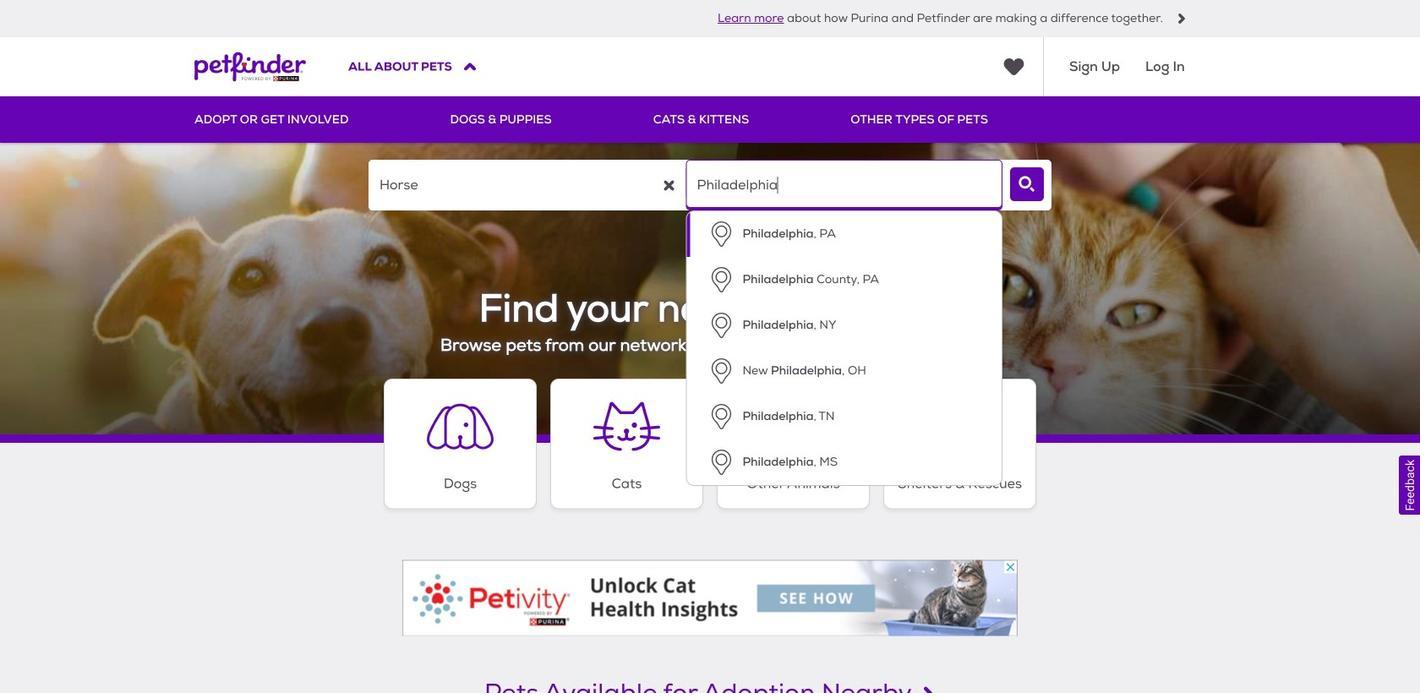 Task type: vqa. For each thing, say whether or not it's contained in the screenshot.
"TEXT FIELD"
no



Task type: describe. For each thing, give the bounding box(es) containing it.
location search suggestions list box
[[686, 210, 1003, 486]]

advertisement element
[[402, 560, 1018, 636]]

primary element
[[194, 96, 1226, 143]]

9c2b2 image
[[1177, 14, 1187, 24]]



Task type: locate. For each thing, give the bounding box(es) containing it.
Enter City, State, or ZIP text field
[[686, 160, 1003, 210]]

petfinder logo image
[[194, 37, 306, 96]]

Search Terrier, Kitten, etc. text field
[[369, 160, 685, 210]]



